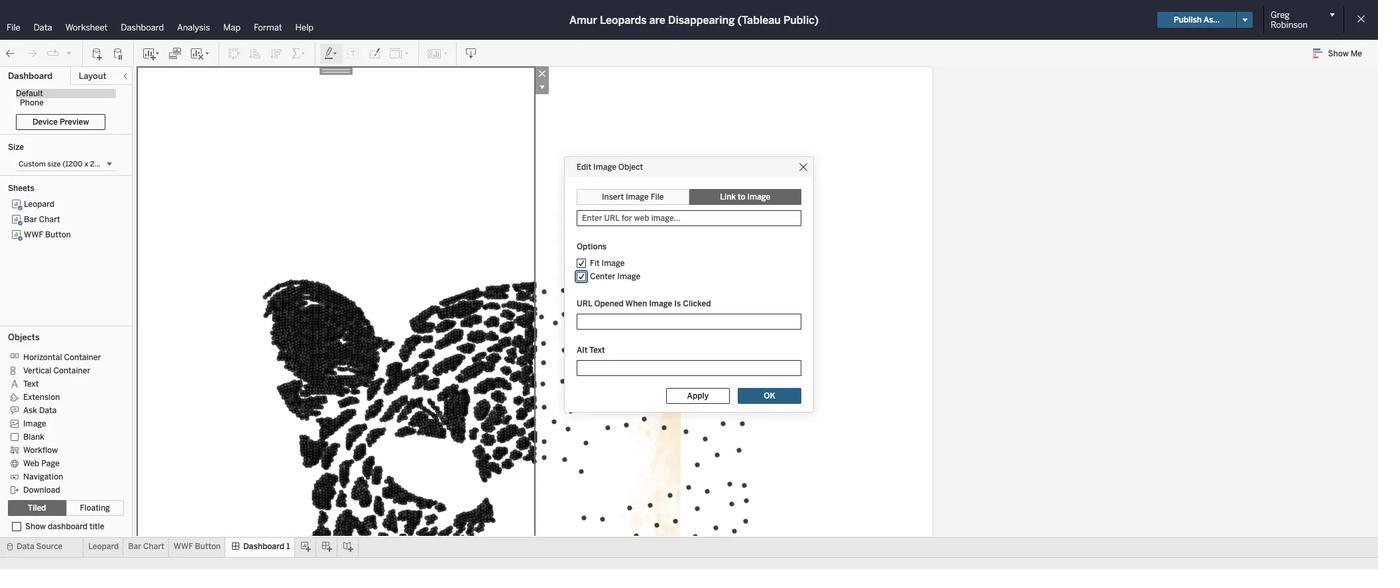Task type: vqa. For each thing, say whether or not it's contained in the screenshot.
List options menu
no



Task type: describe. For each thing, give the bounding box(es) containing it.
0 vertical spatial wwf
[[24, 230, 43, 239]]

horizontal
[[23, 353, 62, 362]]

sheets
[[8, 184, 34, 193]]

title
[[90, 522, 104, 531]]

duplicate image
[[168, 47, 182, 60]]

preview
[[60, 117, 89, 127]]

workflow
[[23, 446, 58, 455]]

show labels image
[[347, 47, 360, 60]]

extension
[[23, 392, 60, 402]]

workflow option
[[8, 443, 114, 456]]

public)
[[784, 14, 819, 26]]

vertical container option
[[8, 363, 114, 377]]

center
[[590, 272, 616, 281]]

1 vertical spatial dashboard
[[8, 71, 53, 81]]

x
[[84, 160, 88, 168]]

show dashboard title
[[25, 522, 104, 531]]

custom size (1200 x 2000)
[[19, 160, 112, 168]]

vertical
[[23, 366, 51, 375]]

(tableau
[[738, 14, 781, 26]]

tiled
[[28, 503, 46, 513]]

analysis
[[177, 23, 210, 32]]

show/hide cards image
[[427, 47, 448, 60]]

collapse image
[[121, 72, 129, 80]]

device
[[32, 117, 58, 127]]

leopards
[[600, 14, 647, 26]]

fit image center image
[[590, 259, 641, 281]]

new data source image
[[91, 47, 104, 60]]

0 horizontal spatial file
[[7, 23, 20, 32]]

file inside option group
[[651, 192, 664, 202]]

data source
[[17, 542, 63, 551]]

data for data
[[34, 23, 52, 32]]

are
[[650, 14, 666, 26]]

greg robinson
[[1271, 10, 1308, 30]]

device preview
[[32, 117, 89, 127]]

object
[[619, 162, 643, 172]]

me
[[1351, 49, 1363, 58]]

text inside edit image object dialog
[[590, 346, 605, 355]]

ask data
[[23, 406, 57, 415]]

leopard inside list box
[[24, 200, 54, 209]]

list box containing leopard
[[8, 197, 124, 322]]

publish as...
[[1174, 15, 1220, 25]]

download option
[[8, 483, 114, 496]]

Alt Text text field
[[577, 360, 802, 376]]

apply
[[687, 391, 709, 401]]

image inside "option"
[[23, 419, 46, 428]]

0 vertical spatial bar chart
[[24, 215, 60, 224]]

layout
[[79, 71, 106, 81]]

sort ascending image
[[249, 47, 262, 60]]

url
[[577, 299, 593, 308]]

navigation option
[[8, 470, 114, 483]]

1 vertical spatial button
[[195, 542, 221, 551]]

show me
[[1329, 49, 1363, 58]]

alt text
[[577, 346, 605, 355]]

image option
[[8, 416, 114, 430]]

size
[[47, 160, 61, 168]]

show for show dashboard title
[[25, 522, 46, 531]]

link
[[720, 192, 736, 202]]

image right center
[[618, 272, 641, 281]]

greg
[[1271, 10, 1290, 20]]

1 vertical spatial leopard
[[88, 542, 119, 551]]

1 horizontal spatial dashboard
[[121, 23, 164, 32]]

default
[[16, 89, 43, 98]]

url opened when image is clicked
[[577, 299, 711, 308]]

web page option
[[8, 456, 114, 470]]

image right to on the top right of page
[[748, 192, 771, 202]]

fit
[[590, 259, 600, 268]]

image image
[[535, 67, 1331, 569]]

publish as... button
[[1158, 12, 1237, 28]]

floating
[[80, 503, 110, 513]]

swap rows and columns image
[[227, 47, 241, 60]]

options
[[577, 242, 607, 251]]

new worksheet image
[[142, 47, 160, 60]]

pause auto updates image
[[112, 47, 125, 60]]

link to image
[[720, 192, 771, 202]]

image right insert
[[626, 192, 649, 202]]

1 horizontal spatial bar chart
[[128, 542, 164, 551]]

blank
[[23, 432, 44, 442]]

device preview button
[[16, 114, 106, 130]]

opened
[[595, 299, 624, 308]]

default phone
[[16, 89, 44, 107]]

amur leopards are disappearing (tableau public)
[[570, 14, 819, 26]]

ask data option
[[8, 403, 114, 416]]

amur
[[570, 14, 598, 26]]

remove from dashboard image
[[535, 66, 549, 80]]

objects list box
[[8, 346, 124, 496]]

format workbook image
[[368, 47, 381, 60]]

disappearing
[[668, 14, 735, 26]]

data inside option
[[39, 406, 57, 415]]

blank option
[[8, 430, 114, 443]]

to
[[738, 192, 746, 202]]

clear sheet image
[[190, 47, 211, 60]]

navigation
[[23, 472, 63, 481]]

1 vertical spatial wwf
[[174, 542, 193, 551]]

data for data source
[[17, 542, 34, 551]]



Task type: locate. For each thing, give the bounding box(es) containing it.
1 horizontal spatial file
[[651, 192, 664, 202]]

1 vertical spatial bar chart
[[128, 542, 164, 551]]

(1200
[[62, 160, 83, 168]]

1 horizontal spatial chart
[[143, 542, 164, 551]]

sort descending image
[[270, 47, 283, 60]]

wwf button inside list box
[[24, 230, 71, 239]]

0 horizontal spatial leopard
[[24, 200, 54, 209]]

wwf
[[24, 230, 43, 239], [174, 542, 193, 551]]

1 vertical spatial data
[[39, 406, 57, 415]]

container up vertical container option
[[64, 353, 101, 362]]

1 vertical spatial bar
[[128, 542, 141, 551]]

1 vertical spatial text
[[23, 379, 39, 389]]

leopard
[[24, 200, 54, 209], [88, 542, 119, 551]]

bar chart
[[24, 215, 60, 224], [128, 542, 164, 551]]

totals image
[[291, 47, 307, 60]]

0 horizontal spatial text
[[23, 379, 39, 389]]

publish
[[1174, 15, 1202, 25]]

dashboard
[[121, 23, 164, 32], [8, 71, 53, 81], [243, 542, 285, 551]]

edit image object dialog
[[565, 157, 814, 412]]

0 vertical spatial chart
[[39, 215, 60, 224]]

dashboard left 1
[[243, 542, 285, 551]]

container
[[64, 353, 101, 362], [53, 366, 90, 375]]

data
[[34, 23, 52, 32], [39, 406, 57, 415], [17, 542, 34, 551]]

map
[[223, 23, 241, 32]]

1 horizontal spatial text
[[590, 346, 605, 355]]

text inside option
[[23, 379, 39, 389]]

vertical container
[[23, 366, 90, 375]]

1 horizontal spatial wwf button
[[174, 542, 221, 551]]

download
[[23, 485, 60, 495]]

page
[[41, 459, 60, 468]]

horizontal container option
[[8, 350, 114, 363]]

show me button
[[1308, 43, 1375, 64]]

chart inside list box
[[39, 215, 60, 224]]

image up center
[[602, 259, 625, 268]]

show
[[1329, 49, 1349, 58], [25, 522, 46, 531]]

1 horizontal spatial wwf
[[174, 542, 193, 551]]

0 vertical spatial file
[[7, 23, 20, 32]]

0 vertical spatial button
[[45, 230, 71, 239]]

options group
[[577, 257, 641, 283]]

dashboard
[[48, 522, 88, 531]]

1
[[287, 542, 290, 551]]

ok
[[764, 391, 776, 401]]

0 horizontal spatial chart
[[39, 215, 60, 224]]

insert
[[602, 192, 624, 202]]

text
[[590, 346, 605, 355], [23, 379, 39, 389]]

web
[[23, 459, 39, 468]]

wwf button
[[24, 230, 71, 239], [174, 542, 221, 551]]

show for show me
[[1329, 49, 1349, 58]]

alt
[[577, 346, 588, 355]]

1 vertical spatial chart
[[143, 542, 164, 551]]

bar inside list box
[[24, 215, 37, 224]]

URL Opened When Image Is Clicked text field
[[577, 314, 802, 330]]

0 horizontal spatial show
[[25, 522, 46, 531]]

file up undo image
[[7, 23, 20, 32]]

marks. press enter to open the view data window.. use arrow keys to navigate data visualization elements. image
[[197, 255, 873, 569]]

1 horizontal spatial show
[[1329, 49, 1349, 58]]

button
[[45, 230, 71, 239], [195, 542, 221, 551]]

0 vertical spatial leopard
[[24, 200, 54, 209]]

help
[[296, 23, 314, 32]]

when
[[626, 299, 647, 308]]

2 horizontal spatial dashboard
[[243, 542, 285, 551]]

insert image file
[[602, 192, 664, 202]]

image
[[594, 162, 617, 172], [626, 192, 649, 202], [748, 192, 771, 202], [602, 259, 625, 268], [618, 272, 641, 281], [649, 299, 673, 308], [23, 419, 46, 428]]

togglestate option group
[[8, 500, 124, 516]]

dashboard up the new worksheet "image" on the left of page
[[121, 23, 164, 32]]

0 vertical spatial bar
[[24, 215, 37, 224]]

objects
[[8, 332, 40, 342]]

2000)
[[90, 160, 112, 168]]

bar
[[24, 215, 37, 224], [128, 542, 141, 551]]

format
[[254, 23, 282, 32]]

0 horizontal spatial button
[[45, 230, 71, 239]]

ask
[[23, 406, 37, 415]]

ok button
[[738, 388, 802, 404]]

2 vertical spatial dashboard
[[243, 542, 285, 551]]

text right alt
[[590, 346, 605, 355]]

1 horizontal spatial button
[[195, 542, 221, 551]]

show left me
[[1329, 49, 1349, 58]]

0 horizontal spatial bar chart
[[24, 215, 60, 224]]

0 vertical spatial container
[[64, 353, 101, 362]]

data up replay animation image
[[34, 23, 52, 32]]

file
[[7, 23, 20, 32], [651, 192, 664, 202]]

worksheet
[[65, 23, 108, 32]]

1 horizontal spatial bar
[[128, 542, 141, 551]]

0 horizontal spatial wwf button
[[24, 230, 71, 239]]

dashboard 1
[[243, 542, 290, 551]]

0 vertical spatial show
[[1329, 49, 1349, 58]]

Link to Image text field
[[577, 210, 802, 226]]

0 horizontal spatial wwf
[[24, 230, 43, 239]]

size
[[8, 143, 24, 152]]

leopard down sheets on the left top
[[24, 200, 54, 209]]

source
[[36, 542, 63, 551]]

dashboard up default
[[8, 71, 53, 81]]

1 vertical spatial file
[[651, 192, 664, 202]]

container for horizontal container
[[64, 353, 101, 362]]

chart
[[39, 215, 60, 224], [143, 542, 164, 551]]

0 vertical spatial text
[[590, 346, 605, 355]]

fit image
[[389, 47, 411, 60]]

edit image object
[[577, 162, 643, 172]]

0 horizontal spatial dashboard
[[8, 71, 53, 81]]

container down horizontal container
[[53, 366, 90, 375]]

phone
[[20, 98, 44, 107]]

replay animation image
[[46, 47, 60, 60]]

0 vertical spatial wwf button
[[24, 230, 71, 239]]

replay animation image
[[65, 49, 73, 57]]

download image
[[465, 47, 478, 60]]

show inside button
[[1329, 49, 1349, 58]]

robinson
[[1271, 20, 1308, 30]]

edit
[[577, 162, 592, 172]]

clicked
[[683, 299, 711, 308]]

0 vertical spatial data
[[34, 23, 52, 32]]

show down tiled
[[25, 522, 46, 531]]

as...
[[1204, 15, 1220, 25]]

container for vertical container
[[53, 366, 90, 375]]

image left is
[[649, 299, 673, 308]]

1 vertical spatial container
[[53, 366, 90, 375]]

file or link toggle option group
[[577, 189, 802, 205]]

custom
[[19, 160, 46, 168]]

2 vertical spatial data
[[17, 542, 34, 551]]

1 vertical spatial show
[[25, 522, 46, 531]]

web page
[[23, 459, 60, 468]]

more options image
[[535, 80, 549, 94]]

leopard down title
[[88, 542, 119, 551]]

1 horizontal spatial leopard
[[88, 542, 119, 551]]

0 horizontal spatial bar
[[24, 215, 37, 224]]

text down vertical
[[23, 379, 39, 389]]

apply button
[[667, 388, 730, 404]]

1 vertical spatial wwf button
[[174, 542, 221, 551]]

0 vertical spatial dashboard
[[121, 23, 164, 32]]

highlight image
[[324, 47, 339, 60]]

image up blank
[[23, 419, 46, 428]]

undo image
[[4, 47, 17, 60]]

is
[[675, 299, 681, 308]]

data left source
[[17, 542, 34, 551]]

horizontal container
[[23, 353, 101, 362]]

file up link to image text box
[[651, 192, 664, 202]]

image right "edit"
[[594, 162, 617, 172]]

list box
[[8, 197, 124, 322]]

redo image
[[25, 47, 38, 60]]

application
[[133, 66, 1377, 569]]

text option
[[8, 377, 114, 390]]

data down extension
[[39, 406, 57, 415]]

extension option
[[8, 390, 114, 403]]



